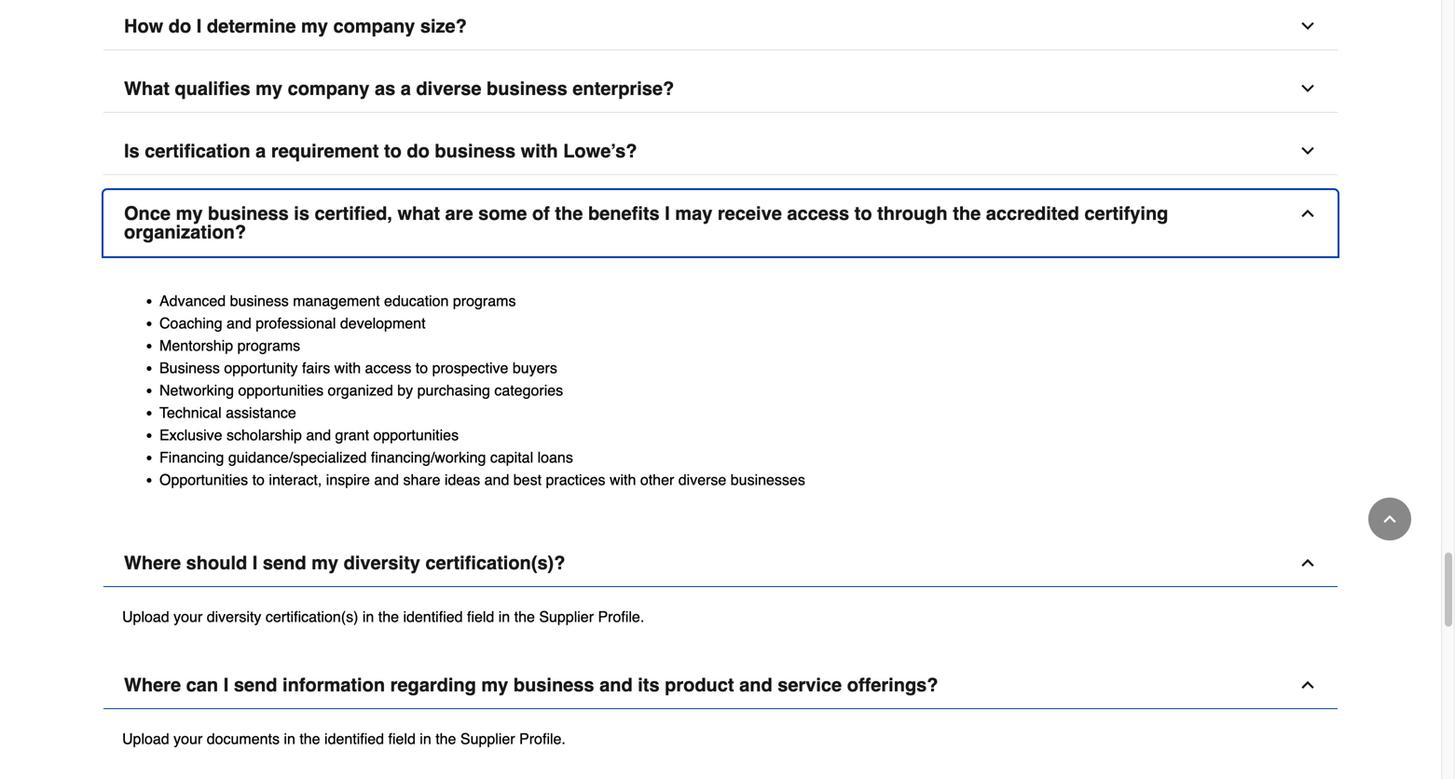 Task type: describe. For each thing, give the bounding box(es) containing it.
to inside button
[[384, 140, 402, 162]]

upload your diversity certification(s) in the identified field in the supplier profile.
[[122, 608, 645, 626]]

can
[[186, 675, 218, 696]]

inspire
[[326, 471, 370, 489]]

0 horizontal spatial identified
[[324, 731, 384, 748]]

how do i determine my company size?
[[124, 15, 467, 37]]

1 vertical spatial programs
[[237, 337, 300, 354]]

fairs
[[302, 360, 330, 377]]

2 horizontal spatial with
[[610, 471, 636, 489]]

certification(s)
[[266, 608, 358, 626]]

1 vertical spatial supplier
[[461, 731, 515, 748]]

with inside button
[[521, 140, 558, 162]]

businesses
[[731, 471, 805, 489]]

organized
[[328, 382, 393, 399]]

guidance/specialized
[[228, 449, 367, 466]]

development
[[340, 315, 426, 332]]

qualifies
[[175, 78, 250, 99]]

what
[[398, 203, 440, 224]]

what qualifies my company as a diverse business enterprise? button
[[103, 65, 1338, 113]]

once
[[124, 203, 171, 224]]

send for information
[[234, 675, 277, 696]]

how
[[124, 15, 163, 37]]

is
[[294, 203, 310, 224]]

accredited
[[986, 203, 1080, 224]]

opportunity
[[224, 360, 298, 377]]

1 vertical spatial company
[[288, 78, 370, 99]]

networking
[[159, 382, 234, 399]]

and left its
[[600, 675, 633, 696]]

where can i send information regarding my business and its product and service offerings?
[[124, 675, 938, 696]]

is
[[124, 140, 140, 162]]

assistance
[[226, 404, 296, 422]]

and left share
[[374, 471, 399, 489]]

certifying
[[1085, 203, 1169, 224]]

categories
[[494, 382, 563, 399]]

product
[[665, 675, 734, 696]]

access inside 'once my business is certified, what are some of the benefits i may receive access to through the accredited certifying organization?'
[[787, 203, 850, 224]]

1 horizontal spatial field
[[467, 608, 494, 626]]

advanced business management education programs coaching and professional development mentorship programs business opportunity fairs with access to prospective buyers networking opportunities organized by purchasing categories technical assistance exclusive scholarship and grant opportunities financing guidance/specialized financing/working capital loans opportunities to interact, inspire and share ideas and best practices with other diverse businesses
[[159, 292, 805, 489]]

i inside 'once my business is certified, what are some of the benefits i may receive access to through the accredited certifying organization?'
[[665, 203, 670, 224]]

best
[[514, 471, 542, 489]]

prospective
[[432, 360, 509, 377]]

should
[[186, 553, 247, 574]]

buyers
[[513, 360, 557, 377]]

exclusive
[[159, 427, 222, 444]]

of
[[532, 203, 550, 224]]

advanced
[[159, 292, 226, 310]]

lowe's?
[[563, 140, 637, 162]]

where for where should i send my diversity certification(s)?
[[124, 553, 181, 574]]

purchasing
[[417, 382, 490, 399]]

scholarship
[[227, 427, 302, 444]]

ideas
[[445, 471, 480, 489]]

upload for where can i send information regarding my business and its product and service offerings?
[[122, 731, 169, 748]]

the down where should i send my diversity certification(s)? at the bottom left of the page
[[378, 608, 399, 626]]

business
[[159, 360, 220, 377]]

in right certification(s)
[[363, 608, 374, 626]]

where should i send my diversity certification(s)?
[[124, 553, 565, 574]]

requirement
[[271, 140, 379, 162]]

share
[[403, 471, 441, 489]]

are
[[445, 203, 473, 224]]

in down "certification(s)?"
[[499, 608, 510, 626]]

as
[[375, 78, 396, 99]]

interact,
[[269, 471, 322, 489]]

technical
[[159, 404, 222, 422]]

my right determine
[[301, 15, 328, 37]]

diverse inside button
[[416, 78, 482, 99]]

the down regarding
[[436, 731, 456, 748]]

diversity inside button
[[344, 553, 420, 574]]

some
[[478, 203, 527, 224]]

in right documents
[[284, 731, 295, 748]]

grant
[[335, 427, 369, 444]]

do inside button
[[407, 140, 430, 162]]

the down "certification(s)?"
[[514, 608, 535, 626]]

its
[[638, 675, 660, 696]]

and right coaching
[[227, 315, 252, 332]]

0 vertical spatial opportunities
[[238, 382, 324, 399]]

organization?
[[124, 222, 246, 243]]



Task type: vqa. For each thing, say whether or not it's contained in the screenshot.
the bottom Account
no



Task type: locate. For each thing, give the bounding box(es) containing it.
do
[[169, 15, 191, 37], [407, 140, 430, 162]]

0 horizontal spatial access
[[365, 360, 412, 377]]

upload for where should i send my diversity certification(s)?
[[122, 608, 169, 626]]

the down information at the bottom of the page
[[300, 731, 320, 748]]

0 vertical spatial do
[[169, 15, 191, 37]]

access right receive
[[787, 203, 850, 224]]

0 vertical spatial your
[[174, 608, 203, 626]]

send
[[263, 553, 306, 574], [234, 675, 277, 696]]

1 vertical spatial diversity
[[207, 608, 261, 626]]

2 upload from the top
[[122, 731, 169, 748]]

diverse inside advanced business management education programs coaching and professional development mentorship programs business opportunity fairs with access to prospective buyers networking opportunities organized by purchasing categories technical assistance exclusive scholarship and grant opportunities financing guidance/specialized financing/working capital loans opportunities to interact, inspire and share ideas and best practices with other diverse businesses
[[679, 471, 727, 489]]

send right can
[[234, 675, 277, 696]]

1 vertical spatial identified
[[324, 731, 384, 748]]

1 vertical spatial diverse
[[679, 471, 727, 489]]

to down what qualifies my company as a diverse business enterprise?
[[384, 140, 402, 162]]

a
[[401, 78, 411, 99], [256, 140, 266, 162]]

by
[[397, 382, 413, 399]]

education
[[384, 292, 449, 310]]

field
[[467, 608, 494, 626], [388, 731, 416, 748]]

opportunities up financing/working
[[373, 427, 459, 444]]

1 vertical spatial send
[[234, 675, 277, 696]]

0 horizontal spatial diverse
[[416, 78, 482, 99]]

1 where from the top
[[124, 553, 181, 574]]

your left documents
[[174, 731, 203, 748]]

where should i send my diversity certification(s)? button
[[103, 540, 1338, 587]]

i
[[197, 15, 202, 37], [665, 203, 670, 224], [252, 553, 258, 574], [223, 675, 229, 696]]

0 horizontal spatial diversity
[[207, 608, 261, 626]]

diversity up upload your diversity certification(s) in the identified field in the supplier profile.
[[344, 553, 420, 574]]

a inside button
[[401, 78, 411, 99]]

send inside where can i send information regarding my business and its product and service offerings? button
[[234, 675, 277, 696]]

0 vertical spatial chevron up image
[[1381, 510, 1400, 529]]

send up certification(s)
[[263, 553, 306, 574]]

management
[[293, 292, 380, 310]]

profile. up its
[[598, 608, 645, 626]]

diverse down the size? on the left of the page
[[416, 78, 482, 99]]

the right of
[[555, 203, 583, 224]]

i inside button
[[197, 15, 202, 37]]

my
[[301, 15, 328, 37], [256, 78, 283, 99], [176, 203, 203, 224], [312, 553, 339, 574], [481, 675, 508, 696]]

loans
[[538, 449, 573, 466]]

i right can
[[223, 675, 229, 696]]

what qualifies my company as a diverse business enterprise?
[[124, 78, 674, 99]]

1 horizontal spatial chevron up image
[[1381, 510, 1400, 529]]

i for where can i send information regarding my business and its product and service offerings?
[[223, 675, 229, 696]]

is certification a requirement to do business with lowe's? button
[[103, 128, 1338, 175]]

do inside button
[[169, 15, 191, 37]]

1 horizontal spatial programs
[[453, 292, 516, 310]]

supplier down "where can i send information regarding my business and its product and service offerings?"
[[461, 731, 515, 748]]

1 vertical spatial your
[[174, 731, 203, 748]]

chevron down image
[[1299, 17, 1318, 35], [1299, 79, 1318, 98], [1299, 142, 1318, 160]]

0 horizontal spatial supplier
[[461, 731, 515, 748]]

1 vertical spatial a
[[256, 140, 266, 162]]

chevron down image for enterprise?
[[1299, 79, 1318, 98]]

1 vertical spatial upload
[[122, 731, 169, 748]]

my inside button
[[481, 675, 508, 696]]

my inside 'once my business is certified, what are some of the benefits i may receive access to through the accredited certifying organization?'
[[176, 203, 203, 224]]

programs up opportunity
[[237, 337, 300, 354]]

i left may
[[665, 203, 670, 224]]

1 vertical spatial do
[[407, 140, 430, 162]]

diverse right other
[[679, 471, 727, 489]]

2 vertical spatial chevron down image
[[1299, 142, 1318, 160]]

0 horizontal spatial field
[[388, 731, 416, 748]]

financing/working
[[371, 449, 486, 466]]

programs right education
[[453, 292, 516, 310]]

2 where from the top
[[124, 675, 181, 696]]

my up certification(s)
[[312, 553, 339, 574]]

0 horizontal spatial a
[[256, 140, 266, 162]]

my right once
[[176, 203, 203, 224]]

with up organized
[[334, 360, 361, 377]]

chevron up image inside once my business is certified, what are some of the benefits i may receive access to through the accredited certifying organization? button
[[1299, 204, 1318, 223]]

benefits
[[588, 203, 660, 224]]

chevron down image inside is certification a requirement to do business with lowe's? button
[[1299, 142, 1318, 160]]

certification
[[145, 140, 250, 162]]

chevron up image
[[1299, 204, 1318, 223], [1299, 554, 1318, 573]]

0 horizontal spatial opportunities
[[238, 382, 324, 399]]

chevron down image inside what qualifies my company as a diverse business enterprise? button
[[1299, 79, 1318, 98]]

where for where can i send information regarding my business and its product and service offerings?
[[124, 675, 181, 696]]

0 vertical spatial chevron up image
[[1299, 204, 1318, 223]]

2 vertical spatial with
[[610, 471, 636, 489]]

0 horizontal spatial programs
[[237, 337, 300, 354]]

3 chevron down image from the top
[[1299, 142, 1318, 160]]

opportunities
[[159, 471, 248, 489]]

a right certification
[[256, 140, 266, 162]]

scroll to top element
[[1369, 498, 1412, 541]]

chevron up image for where should i send my diversity certification(s)?
[[1299, 554, 1318, 573]]

chevron down image inside how do i determine my company size? button
[[1299, 17, 1318, 35]]

supplier
[[539, 608, 594, 626], [461, 731, 515, 748]]

business inside button
[[487, 78, 568, 99]]

do right how
[[169, 15, 191, 37]]

with left other
[[610, 471, 636, 489]]

company left as
[[288, 78, 370, 99]]

1 horizontal spatial profile.
[[598, 608, 645, 626]]

1 your from the top
[[174, 608, 203, 626]]

your for should
[[174, 608, 203, 626]]

1 upload from the top
[[122, 608, 169, 626]]

0 vertical spatial where
[[124, 553, 181, 574]]

what
[[124, 78, 170, 99]]

2 chevron down image from the top
[[1299, 79, 1318, 98]]

1 horizontal spatial identified
[[403, 608, 463, 626]]

a right as
[[401, 78, 411, 99]]

your down should
[[174, 608, 203, 626]]

2 chevron up image from the top
[[1299, 554, 1318, 573]]

0 vertical spatial company
[[333, 15, 415, 37]]

mentorship
[[159, 337, 233, 354]]

size?
[[420, 15, 467, 37]]

access up by
[[365, 360, 412, 377]]

diversity down should
[[207, 608, 261, 626]]

information
[[283, 675, 385, 696]]

offerings?
[[847, 675, 938, 696]]

i left determine
[[197, 15, 202, 37]]

programs
[[453, 292, 516, 310], [237, 337, 300, 354]]

to up purchasing
[[416, 360, 428, 377]]

0 vertical spatial diverse
[[416, 78, 482, 99]]

in down regarding
[[420, 731, 431, 748]]

and down capital
[[485, 471, 509, 489]]

1 horizontal spatial opportunities
[[373, 427, 459, 444]]

to left interact,
[[252, 471, 265, 489]]

0 vertical spatial profile.
[[598, 608, 645, 626]]

send for my
[[263, 553, 306, 574]]

may
[[675, 203, 713, 224]]

opportunities
[[238, 382, 324, 399], [373, 427, 459, 444]]

1 horizontal spatial with
[[521, 140, 558, 162]]

once my business is certified, what are some of the benefits i may receive access to through the accredited certifying organization? button
[[103, 190, 1338, 256]]

in
[[363, 608, 374, 626], [499, 608, 510, 626], [284, 731, 295, 748], [420, 731, 431, 748]]

1 vertical spatial opportunities
[[373, 427, 459, 444]]

other
[[640, 471, 674, 489]]

0 vertical spatial upload
[[122, 608, 169, 626]]

2 your from the top
[[174, 731, 203, 748]]

once my business is certified, what are some of the benefits i may receive access to through the accredited certifying organization?
[[124, 203, 1169, 243]]

1 horizontal spatial do
[[407, 140, 430, 162]]

1 vertical spatial field
[[388, 731, 416, 748]]

0 vertical spatial access
[[787, 203, 850, 224]]

practices
[[546, 471, 606, 489]]

1 vertical spatial chevron down image
[[1299, 79, 1318, 98]]

0 vertical spatial supplier
[[539, 608, 594, 626]]

0 vertical spatial field
[[467, 608, 494, 626]]

1 vertical spatial access
[[365, 360, 412, 377]]

0 vertical spatial programs
[[453, 292, 516, 310]]

a inside button
[[256, 140, 266, 162]]

receive
[[718, 203, 782, 224]]

to left through
[[855, 203, 872, 224]]

company up as
[[333, 15, 415, 37]]

diverse
[[416, 78, 482, 99], [679, 471, 727, 489]]

0 vertical spatial with
[[521, 140, 558, 162]]

where left should
[[124, 553, 181, 574]]

opportunities down opportunity
[[238, 382, 324, 399]]

where inside button
[[124, 553, 181, 574]]

with left lowe's?
[[521, 140, 558, 162]]

your
[[174, 608, 203, 626], [174, 731, 203, 748]]

1 vertical spatial chevron up image
[[1299, 676, 1318, 695]]

with
[[521, 140, 558, 162], [334, 360, 361, 377], [610, 471, 636, 489]]

chevron up image inside where should i send my diversity certification(s)? button
[[1299, 554, 1318, 573]]

identified
[[403, 608, 463, 626], [324, 731, 384, 748]]

diversity
[[344, 553, 420, 574], [207, 608, 261, 626]]

to
[[384, 140, 402, 162], [855, 203, 872, 224], [416, 360, 428, 377], [252, 471, 265, 489]]

field down "certification(s)?"
[[467, 608, 494, 626]]

1 vertical spatial with
[[334, 360, 361, 377]]

0 vertical spatial send
[[263, 553, 306, 574]]

where left can
[[124, 675, 181, 696]]

how do i determine my company size? button
[[103, 3, 1338, 50]]

field down regarding
[[388, 731, 416, 748]]

the
[[555, 203, 583, 224], [953, 203, 981, 224], [378, 608, 399, 626], [514, 608, 535, 626], [300, 731, 320, 748], [436, 731, 456, 748]]

chevron down image for lowe's?
[[1299, 142, 1318, 160]]

documents
[[207, 731, 280, 748]]

1 horizontal spatial diversity
[[344, 553, 420, 574]]

1 vertical spatial chevron up image
[[1299, 554, 1318, 573]]

1 horizontal spatial diverse
[[679, 471, 727, 489]]

where inside button
[[124, 675, 181, 696]]

0 vertical spatial a
[[401, 78, 411, 99]]

regarding
[[390, 675, 476, 696]]

your for can
[[174, 731, 203, 748]]

access
[[787, 203, 850, 224], [365, 360, 412, 377]]

company
[[333, 15, 415, 37], [288, 78, 370, 99]]

upload your documents in the identified field in the supplier profile.
[[122, 731, 566, 748]]

profile. down "where can i send information regarding my business and its product and service offerings?"
[[519, 731, 566, 748]]

0 horizontal spatial do
[[169, 15, 191, 37]]

and
[[227, 315, 252, 332], [306, 427, 331, 444], [374, 471, 399, 489], [485, 471, 509, 489], [600, 675, 633, 696], [739, 675, 773, 696]]

certification(s)?
[[426, 553, 565, 574]]

identified down information at the bottom of the page
[[324, 731, 384, 748]]

i right should
[[252, 553, 258, 574]]

coaching
[[159, 315, 222, 332]]

0 horizontal spatial with
[[334, 360, 361, 377]]

where
[[124, 553, 181, 574], [124, 675, 181, 696]]

0 vertical spatial chevron down image
[[1299, 17, 1318, 35]]

i inside button
[[223, 675, 229, 696]]

my right 'qualifies'
[[256, 78, 283, 99]]

1 chevron up image from the top
[[1299, 204, 1318, 223]]

chevron up image for once my business is certified, what are some of the benefits i may receive access to through the accredited certifying organization?
[[1299, 204, 1318, 223]]

chevron up image inside scroll to top element
[[1381, 510, 1400, 529]]

service
[[778, 675, 842, 696]]

and up guidance/specialized
[[306, 427, 331, 444]]

through
[[878, 203, 948, 224]]

capital
[[490, 449, 533, 466]]

enterprise?
[[573, 78, 674, 99]]

upload
[[122, 608, 169, 626], [122, 731, 169, 748]]

and left 'service' at the bottom of page
[[739, 675, 773, 696]]

where can i send information regarding my business and its product and service offerings? button
[[103, 662, 1338, 710]]

financing
[[159, 449, 224, 466]]

business inside advanced business management education programs coaching and professional development mentorship programs business opportunity fairs with access to prospective buyers networking opportunities organized by purchasing categories technical assistance exclusive scholarship and grant opportunities financing guidance/specialized financing/working capital loans opportunities to interact, inspire and share ideas and best practices with other diverse businesses
[[230, 292, 289, 310]]

do up what
[[407, 140, 430, 162]]

1 horizontal spatial supplier
[[539, 608, 594, 626]]

access inside advanced business management education programs coaching and professional development mentorship programs business opportunity fairs with access to prospective buyers networking opportunities organized by purchasing categories technical assistance exclusive scholarship and grant opportunities financing guidance/specialized financing/working capital loans opportunities to interact, inspire and share ideas and best practices with other diverse businesses
[[365, 360, 412, 377]]

chevron up image
[[1381, 510, 1400, 529], [1299, 676, 1318, 695]]

1 vertical spatial where
[[124, 675, 181, 696]]

identified up regarding
[[403, 608, 463, 626]]

i for where should i send my diversity certification(s)?
[[252, 553, 258, 574]]

0 vertical spatial diversity
[[344, 553, 420, 574]]

1 chevron down image from the top
[[1299, 17, 1318, 35]]

the right through
[[953, 203, 981, 224]]

business inside 'once my business is certified, what are some of the benefits i may receive access to through the accredited certifying organization?'
[[208, 203, 289, 224]]

chevron up image inside where can i send information regarding my business and its product and service offerings? button
[[1299, 676, 1318, 695]]

1 horizontal spatial access
[[787, 203, 850, 224]]

is certification a requirement to do business with lowe's?
[[124, 140, 637, 162]]

1 vertical spatial profile.
[[519, 731, 566, 748]]

to inside 'once my business is certified, what are some of the benefits i may receive access to through the accredited certifying organization?'
[[855, 203, 872, 224]]

i for how do i determine my company size?
[[197, 15, 202, 37]]

0 horizontal spatial chevron up image
[[1299, 676, 1318, 695]]

certified,
[[315, 203, 392, 224]]

my right regarding
[[481, 675, 508, 696]]

1 horizontal spatial a
[[401, 78, 411, 99]]

send inside where should i send my diversity certification(s)? button
[[263, 553, 306, 574]]

determine
[[207, 15, 296, 37]]

professional
[[256, 315, 336, 332]]

supplier up "where can i send information regarding my business and its product and service offerings?"
[[539, 608, 594, 626]]

0 horizontal spatial profile.
[[519, 731, 566, 748]]

0 vertical spatial identified
[[403, 608, 463, 626]]



